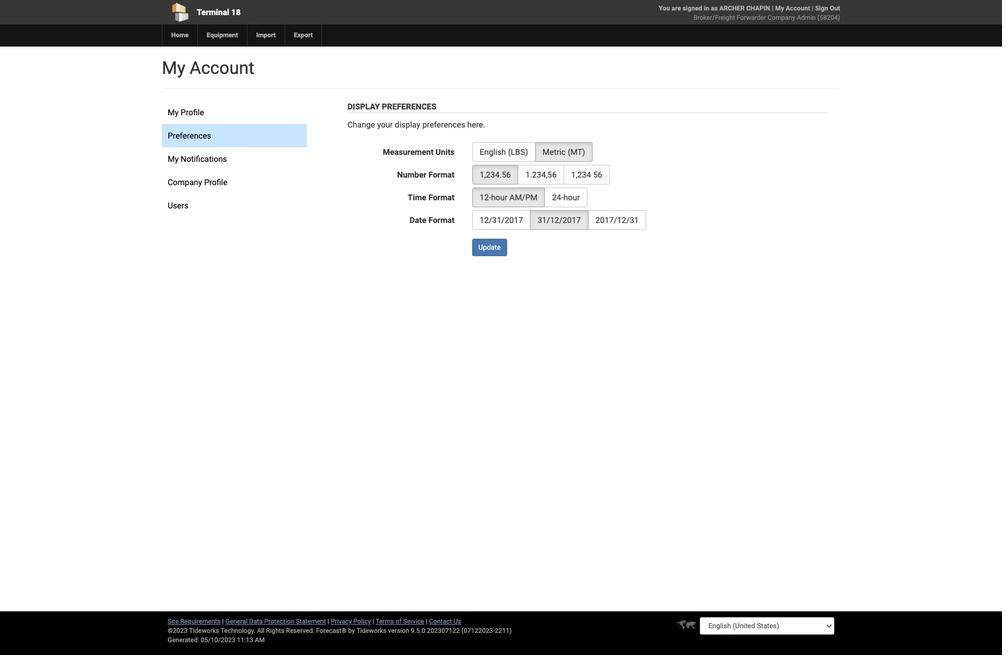 Task type: locate. For each thing, give the bounding box(es) containing it.
policy
[[354, 618, 371, 626]]

1 format from the top
[[429, 170, 455, 179]]

chapin
[[747, 5, 771, 12]]

12/31/2017
[[480, 216, 523, 225]]

2 hour from the left
[[564, 193, 580, 202]]

1,234
[[572, 170, 591, 179]]

my for my account
[[162, 58, 185, 78]]

account
[[786, 5, 811, 12], [190, 58, 254, 78]]

0 horizontal spatial hour
[[491, 193, 508, 202]]

general
[[226, 618, 248, 626]]

site requirements link
[[168, 618, 221, 626]]

number format
[[397, 170, 455, 179]]

1 vertical spatial preferences
[[168, 131, 211, 140]]

format down units
[[429, 170, 455, 179]]

my left the notifications at the top of the page
[[168, 154, 179, 164]]

preferences
[[423, 120, 466, 129]]

time
[[408, 193, 427, 202]]

am
[[255, 637, 265, 644]]

users
[[168, 201, 189, 210]]

as
[[711, 5, 718, 12]]

0 vertical spatial company
[[768, 14, 796, 22]]

my down the home link
[[162, 58, 185, 78]]

1 vertical spatial format
[[429, 193, 455, 202]]

preferences down my profile
[[168, 131, 211, 140]]

general data protection statement link
[[226, 618, 326, 626]]

import
[[256, 31, 276, 39]]

forecast®
[[316, 627, 347, 635]]

terms of service link
[[376, 618, 425, 626]]

profile up my notifications
[[181, 108, 204, 117]]

service
[[403, 618, 425, 626]]

display preferences
[[348, 102, 437, 111]]

here.
[[468, 120, 486, 129]]

profile
[[181, 108, 204, 117], [204, 178, 228, 187]]

english
[[480, 147, 506, 157]]

account down equipment link
[[190, 58, 254, 78]]

company profile
[[168, 178, 228, 187]]

sign
[[816, 5, 829, 12]]

sign out link
[[816, 5, 841, 12]]

us
[[454, 618, 461, 626]]

rights
[[266, 627, 285, 635]]

1 vertical spatial company
[[168, 178, 202, 187]]

24-hour
[[552, 193, 580, 202]]

1 horizontal spatial account
[[786, 5, 811, 12]]

my notifications
[[168, 154, 227, 164]]

|
[[772, 5, 774, 12], [812, 5, 814, 12], [222, 618, 224, 626], [328, 618, 329, 626], [373, 618, 374, 626], [426, 618, 428, 626]]

0 vertical spatial profile
[[181, 108, 204, 117]]

hour
[[491, 193, 508, 202], [564, 193, 580, 202]]

3 format from the top
[[429, 216, 455, 225]]

0 vertical spatial format
[[429, 170, 455, 179]]

1 hour from the left
[[491, 193, 508, 202]]

archer
[[720, 5, 745, 12]]

0 vertical spatial account
[[786, 5, 811, 12]]

0 horizontal spatial preferences
[[168, 131, 211, 140]]

©2023 tideworks
[[168, 627, 219, 635]]

my up my notifications
[[168, 108, 179, 117]]

measurement
[[383, 147, 434, 157]]

terminal 18
[[197, 8, 241, 17]]

preferences
[[382, 102, 437, 111], [168, 131, 211, 140]]

data
[[249, 618, 263, 626]]

my
[[776, 5, 785, 12], [162, 58, 185, 78], [168, 108, 179, 117], [168, 154, 179, 164]]

format right date
[[429, 216, 455, 225]]

account up the admin
[[786, 5, 811, 12]]

in
[[704, 5, 710, 12]]

signed
[[683, 5, 703, 12]]

2211)
[[495, 627, 512, 635]]

your
[[377, 120, 393, 129]]

hour down 1,234
[[564, 193, 580, 202]]

| right chapin
[[772, 5, 774, 12]]

2017/12/31
[[596, 216, 639, 225]]

my for my profile
[[168, 108, 179, 117]]

update button
[[472, 239, 507, 256]]

tideworks
[[357, 627, 387, 635]]

0 vertical spatial preferences
[[382, 102, 437, 111]]

contact us link
[[429, 618, 461, 626]]

company
[[768, 14, 796, 22], [168, 178, 202, 187]]

0 horizontal spatial company
[[168, 178, 202, 187]]

1 horizontal spatial company
[[768, 14, 796, 22]]

format right time
[[429, 193, 455, 202]]

measurement units
[[383, 147, 455, 157]]

1,234.56
[[480, 170, 511, 179]]

9.5.0.202307122
[[411, 627, 460, 635]]

(58204)
[[818, 14, 841, 22]]

0 horizontal spatial account
[[190, 58, 254, 78]]

protection
[[264, 618, 294, 626]]

notifications
[[181, 154, 227, 164]]

technology.
[[221, 627, 256, 635]]

import link
[[247, 24, 285, 47]]

1 vertical spatial profile
[[204, 178, 228, 187]]

my right chapin
[[776, 5, 785, 12]]

2 vertical spatial format
[[429, 216, 455, 225]]

1 horizontal spatial hour
[[564, 193, 580, 202]]

2 format from the top
[[429, 193, 455, 202]]

1 horizontal spatial preferences
[[382, 102, 437, 111]]

| up the tideworks
[[373, 618, 374, 626]]

preferences up display
[[382, 102, 437, 111]]

company down my account link
[[768, 14, 796, 22]]

my account link
[[776, 5, 811, 12]]

hour up 12/31/2017 at the top
[[491, 193, 508, 202]]

profile down the notifications at the top of the page
[[204, 178, 228, 187]]

privacy
[[331, 618, 352, 626]]

format
[[429, 170, 455, 179], [429, 193, 455, 202], [429, 216, 455, 225]]

format for number format
[[429, 170, 455, 179]]

export
[[294, 31, 313, 39]]

terms
[[376, 618, 394, 626]]

12-hour am/pm
[[480, 193, 538, 202]]

admin
[[797, 14, 816, 22]]

company up users
[[168, 178, 202, 187]]



Task type: vqa. For each thing, say whether or not it's contained in the screenshot.
NUMBER *
no



Task type: describe. For each thing, give the bounding box(es) containing it.
my inside you are signed in as archer chapin | my account | sign out broker/freight forwarder company admin (58204)
[[776, 5, 785, 12]]

update
[[479, 244, 501, 252]]

you are signed in as archer chapin | my account | sign out broker/freight forwarder company admin (58204)
[[659, 5, 841, 22]]

equipment link
[[197, 24, 247, 47]]

format for time format
[[429, 193, 455, 202]]

(lbs)
[[508, 147, 528, 157]]

12-
[[480, 193, 491, 202]]

account inside you are signed in as archer chapin | my account | sign out broker/freight forwarder company admin (58204)
[[786, 5, 811, 12]]

date format
[[410, 216, 455, 225]]

terminal 18 link
[[162, 0, 435, 24]]

11:13
[[237, 637, 253, 644]]

home
[[171, 31, 189, 39]]

requirements
[[180, 618, 221, 626]]

units
[[436, 147, 455, 157]]

out
[[830, 5, 841, 12]]

time format
[[408, 193, 455, 202]]

english (lbs)
[[480, 147, 528, 157]]

05/10/2023
[[201, 637, 236, 644]]

home link
[[162, 24, 197, 47]]

hour for 12-
[[491, 193, 508, 202]]

forwarder
[[737, 14, 767, 22]]

generated:
[[168, 637, 199, 644]]

am/pm
[[510, 193, 538, 202]]

| up 9.5.0.202307122
[[426, 618, 428, 626]]

all
[[257, 627, 265, 635]]

date
[[410, 216, 427, 225]]

profile for my profile
[[181, 108, 204, 117]]

by
[[348, 627, 355, 635]]

are
[[672, 5, 681, 12]]

| left general
[[222, 618, 224, 626]]

number
[[397, 170, 427, 179]]

terminal
[[197, 8, 229, 17]]

site requirements | general data protection statement | privacy policy | terms of service | contact us ©2023 tideworks technology. all rights reserved. forecast® by tideworks version 9.5.0.202307122 (07122023-2211) generated: 05/10/2023 11:13 am
[[168, 618, 512, 644]]

display
[[348, 102, 380, 111]]

broker/freight
[[694, 14, 735, 22]]

profile for company profile
[[204, 178, 228, 187]]

my account
[[162, 58, 254, 78]]

reserved.
[[286, 627, 315, 635]]

56
[[593, 170, 603, 179]]

24-
[[552, 193, 564, 202]]

1,234 56
[[572, 170, 603, 179]]

my profile
[[168, 108, 204, 117]]

| up forecast®
[[328, 618, 329, 626]]

display
[[395, 120, 421, 129]]

(07122023-
[[462, 627, 495, 635]]

privacy policy link
[[331, 618, 371, 626]]

18
[[231, 8, 241, 17]]

change
[[348, 120, 375, 129]]

equipment
[[207, 31, 238, 39]]

statement
[[296, 618, 326, 626]]

site
[[168, 618, 179, 626]]

1.234,56
[[526, 170, 557, 179]]

hour for 24-
[[564, 193, 580, 202]]

of
[[396, 618, 402, 626]]

version
[[388, 627, 409, 635]]

1 vertical spatial account
[[190, 58, 254, 78]]

company inside you are signed in as archer chapin | my account | sign out broker/freight forwarder company admin (58204)
[[768, 14, 796, 22]]

export link
[[285, 24, 322, 47]]

contact
[[429, 618, 452, 626]]

| left sign on the right of the page
[[812, 5, 814, 12]]

you
[[659, 5, 670, 12]]

format for date format
[[429, 216, 455, 225]]

change your display preferences here.
[[348, 120, 486, 129]]

my for my notifications
[[168, 154, 179, 164]]



